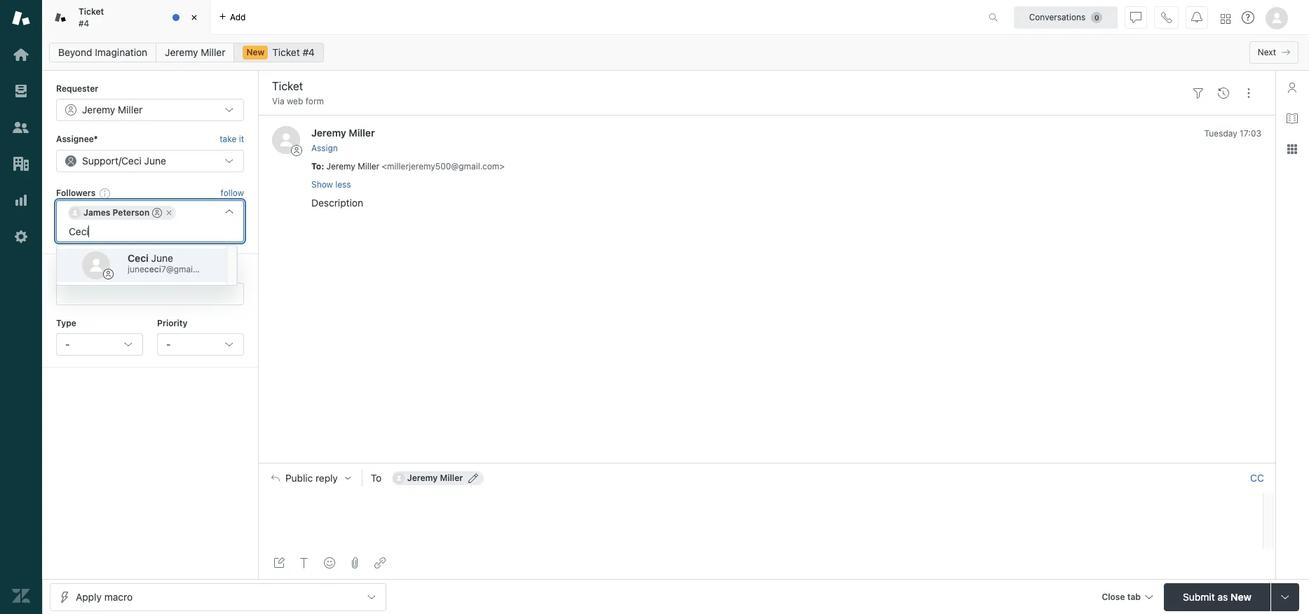 Task type: vqa. For each thing, say whether or not it's contained in the screenshot.
:
yes



Task type: describe. For each thing, give the bounding box(es) containing it.
take it button
[[220, 133, 244, 147]]

miller inside requester element
[[118, 104, 143, 116]]

ticket #4 inside tab
[[79, 6, 104, 28]]

reply
[[315, 474, 338, 485]]

ticket #4 inside secondary element
[[272, 46, 315, 58]]

ceci june june ceci 7@gmail.com
[[128, 252, 214, 275]]

show
[[311, 180, 333, 190]]

edit user image
[[469, 474, 478, 484]]

assign button
[[311, 142, 338, 155]]

customer context image
[[1287, 82, 1298, 93]]

public reply button
[[259, 464, 362, 494]]

cc
[[1250, 473, 1264, 485]]

jeremy miller inside secondary element
[[165, 46, 225, 58]]

zendesk support image
[[12, 9, 30, 27]]

type
[[56, 318, 76, 329]]

insert emojis image
[[324, 558, 335, 569]]

tuesday 17:03
[[1204, 129, 1261, 139]]

- for type
[[65, 339, 70, 351]]

:
[[321, 161, 324, 172]]

conversations button
[[1014, 6, 1118, 28]]

#4 inside secondary element
[[303, 46, 315, 58]]

millerjeremy500@gmail.com image
[[393, 474, 404, 485]]

events image
[[1218, 87, 1229, 99]]

ticket inside tab
[[79, 6, 104, 17]]

to : jeremy miller <millerjeremy500@gmail.com>
[[311, 161, 505, 172]]

7@gmail.com
[[161, 264, 214, 275]]

close image
[[187, 11, 201, 25]]

beyond imagination link
[[49, 43, 156, 62]]

- for priority
[[166, 339, 171, 351]]

assign
[[311, 143, 338, 153]]

tags
[[56, 267, 76, 278]]

apply
[[76, 591, 102, 603]]

customers image
[[12, 118, 30, 137]]

main element
[[0, 0, 42, 615]]

tab
[[1127, 592, 1141, 603]]

ceci
[[144, 264, 161, 275]]

follow
[[221, 188, 244, 198]]

ceci inside ceci june june ceci 7@gmail.com
[[128, 252, 149, 264]]

ceci june image
[[82, 252, 110, 280]]

Followers field
[[67, 224, 214, 239]]

jeremy inside requester element
[[82, 104, 115, 116]]

june
[[128, 264, 144, 275]]

take it
[[220, 134, 244, 145]]

imagination
[[95, 46, 147, 58]]

apps image
[[1287, 144, 1298, 155]]

next button
[[1249, 41, 1298, 64]]

apply macro
[[76, 591, 133, 603]]

jeremy right millerjeremy500@gmail.com image
[[407, 474, 438, 484]]

ticket inside secondary element
[[272, 46, 300, 58]]

submit as new
[[1183, 591, 1251, 603]]

public reply
[[285, 474, 338, 485]]

close
[[1102, 592, 1125, 603]]

knowledge image
[[1287, 113, 1298, 124]]

james peterson
[[83, 208, 150, 218]]

conversations
[[1029, 12, 1086, 22]]

format text image
[[299, 558, 310, 569]]

filter image
[[1193, 87, 1204, 99]]

get started image
[[12, 46, 30, 64]]

Tuesday 17:03 text field
[[1204, 129, 1261, 139]]

option containing ceci
[[57, 249, 227, 282]]

/
[[118, 155, 121, 167]]

submit
[[1183, 591, 1215, 603]]

miller left edit user icon
[[440, 474, 463, 484]]



Task type: locate. For each thing, give the bounding box(es) containing it.
- down type at the bottom left
[[65, 339, 70, 351]]

june inside assignee* "element"
[[144, 155, 166, 167]]

ceci inside assignee* "element"
[[121, 155, 141, 167]]

1 vertical spatial new
[[1230, 591, 1251, 603]]

ceci
[[121, 155, 141, 167], [128, 252, 149, 264]]

secondary element
[[42, 39, 1309, 67]]

Tags field
[[67, 287, 231, 301]]

1 vertical spatial june
[[151, 252, 173, 264]]

add
[[230, 12, 246, 22]]

avatar image
[[272, 126, 300, 155]]

1 vertical spatial to
[[371, 473, 382, 485]]

less
[[335, 180, 351, 190]]

1 horizontal spatial - button
[[157, 334, 244, 356]]

jeremy miller link inside secondary element
[[156, 43, 234, 62]]

0 horizontal spatial ticket #4
[[79, 6, 104, 28]]

jeremy up assign
[[311, 127, 346, 139]]

peterson
[[113, 208, 150, 218]]

1 vertical spatial user is an agent image
[[103, 269, 114, 280]]

macro
[[104, 591, 133, 603]]

1 horizontal spatial ticket
[[272, 46, 300, 58]]

ticket
[[79, 6, 104, 17], [272, 46, 300, 58]]

ceci down followers field
[[128, 252, 149, 264]]

1 horizontal spatial #4
[[303, 46, 315, 58]]

jeremy
[[165, 46, 198, 58], [82, 104, 115, 116], [311, 127, 346, 139], [326, 161, 355, 172], [407, 474, 438, 484]]

public
[[285, 474, 313, 485]]

<millerjeremy500@gmail.com>
[[382, 161, 505, 172]]

jeremy down the "requester"
[[82, 104, 115, 116]]

it
[[239, 134, 244, 145]]

assignee*
[[56, 134, 98, 145]]

tab
[[42, 0, 210, 35]]

0 vertical spatial june
[[144, 155, 166, 167]]

1 horizontal spatial jeremy miller link
[[311, 127, 375, 139]]

support / ceci june
[[82, 155, 166, 167]]

miller down close image
[[201, 46, 225, 58]]

user is an agent image left the june
[[103, 269, 114, 280]]

displays possible ticket submission types image
[[1280, 592, 1291, 603]]

get help image
[[1242, 11, 1254, 24]]

requester element
[[56, 99, 244, 122]]

james.peterson1902@gmail.com image
[[69, 208, 81, 219]]

0 horizontal spatial user is an agent image
[[103, 269, 114, 280]]

ceci right support
[[121, 155, 141, 167]]

james peterson option
[[68, 206, 176, 220]]

1 vertical spatial ticket
[[272, 46, 300, 58]]

cc button
[[1250, 473, 1264, 485]]

jeremy inside the jeremy miller assign
[[311, 127, 346, 139]]

june inside ceci june june ceci 7@gmail.com
[[151, 252, 173, 264]]

reporting image
[[12, 191, 30, 210]]

june right the june
[[151, 252, 173, 264]]

zendesk image
[[12, 588, 30, 606]]

#4
[[79, 18, 89, 28], [303, 46, 315, 58]]

#4 up "form"
[[303, 46, 315, 58]]

jeremy miller link up assign
[[311, 127, 375, 139]]

jeremy right :
[[326, 161, 355, 172]]

button displays agent's chat status as invisible. image
[[1130, 12, 1141, 23]]

2 - button from the left
[[157, 334, 244, 356]]

0 vertical spatial ticket
[[79, 6, 104, 17]]

user is an agent image
[[152, 208, 162, 218], [103, 269, 114, 280]]

jeremy miller inside requester element
[[82, 104, 143, 116]]

1 horizontal spatial jeremy miller
[[165, 46, 225, 58]]

remove image
[[165, 209, 173, 217]]

1 vertical spatial #4
[[303, 46, 315, 58]]

new inside secondary element
[[246, 47, 265, 57]]

0 vertical spatial jeremy miller
[[165, 46, 225, 58]]

1 horizontal spatial user is an agent image
[[152, 208, 162, 218]]

1 vertical spatial jeremy miller
[[82, 104, 143, 116]]

tab containing ticket
[[42, 0, 210, 35]]

ticket #4 up beyond imagination
[[79, 6, 104, 28]]

take
[[220, 134, 236, 145]]

0 horizontal spatial new
[[246, 47, 265, 57]]

0 horizontal spatial #4
[[79, 18, 89, 28]]

1 horizontal spatial new
[[1230, 591, 1251, 603]]

option
[[57, 249, 227, 282]]

- button down type at the bottom left
[[56, 334, 143, 356]]

1 - from the left
[[65, 339, 70, 351]]

0 vertical spatial to
[[311, 161, 321, 172]]

1 vertical spatial ceci
[[128, 252, 149, 264]]

to for to
[[371, 473, 382, 485]]

jeremy miller
[[165, 46, 225, 58], [82, 104, 143, 116], [407, 474, 463, 484]]

close tab
[[1102, 592, 1141, 603]]

- button
[[56, 334, 143, 356], [157, 334, 244, 356]]

to up show
[[311, 161, 321, 172]]

tuesday
[[1204, 129, 1237, 139]]

tabs tab list
[[42, 0, 974, 35]]

0 horizontal spatial - button
[[56, 334, 143, 356]]

new down add dropdown button
[[246, 47, 265, 57]]

form
[[305, 96, 324, 107]]

to left millerjeremy500@gmail.com image
[[371, 473, 382, 485]]

ticket up the via
[[272, 46, 300, 58]]

-
[[65, 339, 70, 351], [166, 339, 171, 351]]

via web form
[[272, 96, 324, 107]]

add button
[[210, 0, 254, 34]]

0 horizontal spatial to
[[311, 161, 321, 172]]

web
[[287, 96, 303, 107]]

assignee* element
[[56, 150, 244, 172]]

user is an agent image inside option
[[103, 269, 114, 280]]

0 vertical spatial ceci
[[121, 155, 141, 167]]

close tab button
[[1095, 584, 1158, 614]]

jeremy miller down the "requester"
[[82, 104, 143, 116]]

jeremy down close image
[[165, 46, 198, 58]]

miller inside secondary element
[[201, 46, 225, 58]]

0 vertical spatial user is an agent image
[[152, 208, 162, 218]]

1 vertical spatial ticket #4
[[272, 46, 315, 58]]

ticket actions image
[[1243, 87, 1254, 99]]

followers
[[56, 188, 96, 198]]

jeremy miller assign
[[311, 127, 375, 153]]

james
[[83, 208, 110, 218]]

jeremy miller link
[[156, 43, 234, 62], [311, 127, 375, 139]]

Public reply composer text field
[[265, 494, 1259, 523]]

hide composer image
[[761, 458, 772, 469]]

june
[[144, 155, 166, 167], [151, 252, 173, 264]]

add link (cmd k) image
[[374, 558, 386, 569]]

0 vertical spatial new
[[246, 47, 265, 57]]

draft mode image
[[273, 558, 285, 569]]

1 horizontal spatial to
[[371, 473, 382, 485]]

- down priority
[[166, 339, 171, 351]]

organizations image
[[12, 155, 30, 173]]

1 horizontal spatial ticket #4
[[272, 46, 315, 58]]

jeremy miller for to
[[407, 474, 463, 484]]

user is an agent image left remove icon
[[152, 208, 162, 218]]

jeremy miller down close image
[[165, 46, 225, 58]]

show less
[[311, 180, 351, 190]]

- button for priority
[[157, 334, 244, 356]]

jeremy miller link down close image
[[156, 43, 234, 62]]

via
[[272, 96, 284, 107]]

miller up less
[[349, 127, 375, 139]]

ticket #4 up "web"
[[272, 46, 315, 58]]

jeremy inside secondary element
[[165, 46, 198, 58]]

1 - button from the left
[[56, 334, 143, 356]]

1 horizontal spatial -
[[166, 339, 171, 351]]

add attachment image
[[349, 558, 360, 569]]

1 vertical spatial jeremy miller link
[[311, 127, 375, 139]]

0 vertical spatial #4
[[79, 18, 89, 28]]

0 vertical spatial jeremy miller link
[[156, 43, 234, 62]]

zendesk products image
[[1221, 14, 1230, 23]]

0 horizontal spatial jeremy miller
[[82, 104, 143, 116]]

next
[[1258, 47, 1276, 57]]

priority
[[157, 318, 187, 329]]

0 vertical spatial ticket #4
[[79, 6, 104, 28]]

follow button
[[221, 187, 244, 200]]

- button down priority
[[157, 334, 244, 356]]

2 horizontal spatial jeremy miller
[[407, 474, 463, 484]]

to
[[311, 161, 321, 172], [371, 473, 382, 485]]

2 vertical spatial jeremy miller
[[407, 474, 463, 484]]

views image
[[12, 82, 30, 100]]

show less button
[[311, 179, 351, 191]]

miller up support / ceci june
[[118, 104, 143, 116]]

info on adding followers image
[[100, 188, 111, 199]]

requester
[[56, 83, 98, 94]]

0 horizontal spatial ticket
[[79, 6, 104, 17]]

ticket up beyond imagination
[[79, 6, 104, 17]]

jeremy miller for requester
[[82, 104, 143, 116]]

17:03
[[1240, 129, 1261, 139]]

description
[[311, 197, 363, 209]]

new right as
[[1230, 591, 1251, 603]]

0 horizontal spatial -
[[65, 339, 70, 351]]

miller inside the jeremy miller assign
[[349, 127, 375, 139]]

beyond
[[58, 46, 92, 58]]

new
[[246, 47, 265, 57], [1230, 591, 1251, 603]]

admin image
[[12, 228, 30, 246]]

notifications image
[[1191, 12, 1202, 23]]

miller
[[201, 46, 225, 58], [118, 104, 143, 116], [349, 127, 375, 139], [358, 161, 379, 172], [440, 474, 463, 484]]

june right /
[[144, 155, 166, 167]]

followers element
[[56, 201, 244, 243]]

0 horizontal spatial jeremy miller link
[[156, 43, 234, 62]]

as
[[1217, 591, 1228, 603]]

ticket #4
[[79, 6, 104, 28], [272, 46, 315, 58]]

support
[[82, 155, 118, 167]]

#4 up beyond
[[79, 18, 89, 28]]

- button for type
[[56, 334, 143, 356]]

jeremy miller right millerjeremy500@gmail.com image
[[407, 474, 463, 484]]

miller down the jeremy miller assign
[[358, 161, 379, 172]]

2 - from the left
[[166, 339, 171, 351]]

to for to : jeremy miller <millerjeremy500@gmail.com>
[[311, 161, 321, 172]]

beyond imagination
[[58, 46, 147, 58]]

Subject field
[[269, 78, 1183, 95]]

#4 inside ticket #4
[[79, 18, 89, 28]]



